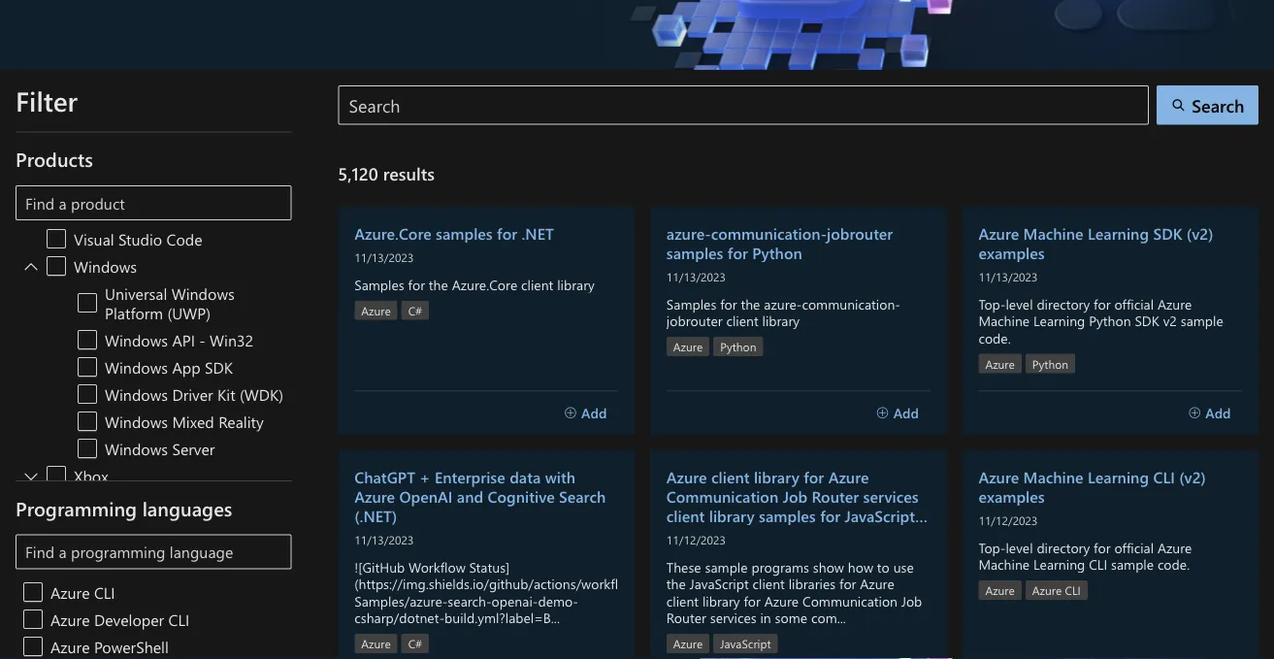 Task type: describe. For each thing, give the bounding box(es) containing it.
universal
[[105, 283, 167, 304]]

python down samples for the azure-communication- jobrouter client library at right
[[720, 339, 757, 355]]

learning inside azure machine learning cli (v2) examples 11/12/2023
[[1088, 466, 1149, 487]]

add for examples
[[1206, 404, 1231, 422]]

jobrouter inside azure-communication-jobrouter samples for python 11/13/2023
[[827, 223, 893, 243]]

windows for windows server
[[105, 438, 168, 459]]

azure- inside samples for the azure-communication- jobrouter client library
[[764, 295, 802, 313]]

c# for azure.core samples for .net
[[408, 303, 422, 318]]

.net
[[522, 223, 554, 243]]

chatgpt + enterprise data with azure openai and cognitive search (.net) link
[[355, 466, 618, 526]]

top- for azure machine learning cli (v2) examples
[[979, 538, 1006, 556]]

openai-
[[492, 592, 538, 610]]

machine inside top-level directory for official azure machine learning python sdk v2 sample code.
[[979, 312, 1030, 330]]

these
[[667, 558, 701, 576]]

machine inside azure machine learning cli (v2) examples 11/12/2023
[[1024, 466, 1084, 487]]

samples for the azure.core client library
[[355, 275, 595, 293]]

learning inside top-level directory for official azure machine learning cli sample code.
[[1034, 555, 1086, 573]]

communication- inside azure-communication-jobrouter samples for python 11/13/2023
[[711, 223, 827, 243]]

app
[[172, 357, 200, 378]]

11/13/2023 inside chatgpt + enterprise data with azure openai and cognitive search (.net) 11/13/2023
[[355, 532, 414, 548]]

official for sdk
[[1115, 295, 1154, 313]]

for inside the azure.core samples for .net 11/13/2023
[[497, 223, 517, 243]]

windows for windows app sdk
[[105, 357, 168, 378]]

api
[[172, 330, 195, 350]]

library inside samples for the azure-communication- jobrouter client library
[[762, 312, 800, 330]]

search-
[[448, 592, 492, 610]]

kit
[[217, 384, 236, 405]]

sample inside these sample programs show how to use the javascript client libraries for azure client library for azure communication job router services in some com...
[[705, 558, 748, 576]]

azure- inside azure-communication-jobrouter samples for python 11/13/2023
[[667, 223, 711, 243]]

build.yml?label=b...
[[445, 609, 560, 627]]

jobrouter inside samples for the azure-communication- jobrouter client library
[[667, 312, 723, 330]]

azure developer cli
[[50, 609, 189, 629]]

reality
[[219, 411, 264, 432]]

results
[[383, 162, 435, 185]]

Search text field
[[338, 86, 1149, 125]]

samples inside the azure.core samples for .net 11/13/2023
[[436, 223, 493, 243]]

enterprise
[[435, 466, 505, 487]]

azure machine learning cli (v2) examples link
[[979, 466, 1242, 506]]

azure inside azure machine learning cli (v2) examples 11/12/2023
[[979, 466, 1019, 487]]

add button for azure.core samples for .net
[[554, 398, 618, 428]]

code
[[167, 229, 203, 249]]

azure-communication-jobrouter samples for python link
[[667, 223, 930, 263]]

universal windows platform (uwp)
[[105, 283, 235, 323]]

use
[[894, 558, 914, 576]]

library inside these sample programs show how to use the javascript client libraries for azure client library for azure communication job router services in some com...
[[703, 592, 740, 610]]

windows for windows api - win32
[[105, 330, 168, 350]]

0 horizontal spatial 11/12/2023
[[667, 532, 726, 548]]

official for cli
[[1115, 538, 1154, 556]]

sample inside top-level directory for official azure machine learning python sdk v2 sample code.
[[1181, 312, 1224, 330]]

in
[[761, 609, 772, 627]]

azure-communication-jobrouter samples for python 11/13/2023
[[667, 223, 893, 285]]

samples for 11/13/2023
[[355, 275, 405, 293]]

xbox
[[74, 465, 108, 486]]

platform
[[105, 302, 163, 323]]

windows driver kit (wdk)
[[105, 384, 284, 405]]

1 horizontal spatial azure cli
[[1033, 583, 1081, 598]]

router inside azure client library for azure communication job router services client library samples for javascript (beta)
[[812, 486, 859, 506]]

search inside "button"
[[1192, 94, 1245, 117]]

1 add from the left
[[582, 404, 607, 422]]

examples for azure machine learning cli (v2) examples
[[979, 486, 1045, 506]]

+
[[420, 466, 430, 487]]

add for python
[[894, 404, 919, 422]]

sample inside top-level directory for official azure machine learning cli sample code.
[[1111, 555, 1154, 573]]

sdk inside top-level directory for official azure machine learning python sdk v2 sample code.
[[1135, 312, 1160, 330]]

azure machine learning sdk (v2) examples 11/13/2023
[[979, 223, 1214, 285]]

azure.core inside the azure.core samples for .net 11/13/2023
[[355, 223, 432, 243]]

client inside samples for the azure-communication- jobrouter client library
[[726, 312, 759, 330]]

these sample programs show how to use the javascript client libraries for azure client library for azure communication job router services in some com...
[[667, 558, 922, 627]]

![github
[[355, 558, 405, 576]]

expand xbox image
[[23, 469, 39, 485]]

collapse windows image
[[23, 259, 39, 275]]

add button for azure machine learning sdk (v2) examples
[[1178, 398, 1242, 428]]

visual
[[74, 229, 114, 249]]

azure client library for azure communication job router services client library samples for javascript (beta)
[[667, 466, 919, 545]]

directory for azure machine learning sdk (v2) examples
[[1037, 295, 1090, 313]]

azure machine learning cli (v2) examples 11/12/2023
[[979, 466, 1207, 528]]

11/13/2023 inside azure machine learning sdk (v2) examples 11/13/2023
[[979, 269, 1038, 285]]

python inside azure-communication-jobrouter samples for python 11/13/2023
[[753, 242, 803, 263]]

level for azure machine learning cli (v2) examples
[[1006, 538, 1033, 556]]

windows for windows
[[74, 256, 137, 277]]

programming languages
[[16, 496, 232, 521]]

javascript inside azure client library for azure communication job router services client library samples for javascript (beta)
[[845, 505, 915, 526]]

to
[[877, 558, 890, 576]]

for inside top-level directory for official azure machine learning python sdk v2 sample code.
[[1094, 295, 1111, 313]]

11/13/2023 inside the azure.core samples for .net 11/13/2023
[[355, 250, 414, 265]]

azure client library for azure communication job router services client library samples for javascript (beta) link
[[667, 466, 930, 545]]

programming languages element
[[16, 528, 291, 659]]

samples/azure-
[[355, 592, 448, 610]]

directory for azure machine learning cli (v2) examples
[[1037, 538, 1090, 556]]

some
[[775, 609, 808, 627]]

win32
[[210, 330, 254, 350]]

sdk inside products element
[[205, 357, 233, 378]]

openai
[[399, 486, 453, 506]]

azure.core samples for .net 11/13/2023
[[355, 223, 554, 265]]

(beta)
[[667, 524, 708, 545]]

chatgpt + enterprise data with azure openai and cognitive search (.net) 11/13/2023
[[355, 466, 606, 548]]

v2
[[1164, 312, 1177, 330]]

chatgpt
[[355, 466, 415, 487]]

windows for windows driver kit (wdk)
[[105, 384, 168, 405]]

windows inside 'universal windows platform (uwp)'
[[172, 283, 235, 304]]

sdk inside azure machine learning sdk (v2) examples 11/13/2023
[[1154, 223, 1183, 243]]

11/13/2023 inside azure-communication-jobrouter samples for python 11/13/2023
[[667, 269, 726, 285]]

samples for for
[[667, 295, 717, 313]]



Task type: vqa. For each thing, say whether or not it's contained in the screenshot.


Task type: locate. For each thing, give the bounding box(es) containing it.
3 add from the left
[[1206, 404, 1231, 422]]

0 horizontal spatial azure.core
[[355, 223, 432, 243]]

c# down samples for the azure.core client library at the top
[[408, 303, 422, 318]]

python down top-level directory for official azure machine learning python sdk v2 sample code.
[[1033, 356, 1069, 372]]

0 vertical spatial azure-
[[667, 223, 711, 243]]

1 horizontal spatial communication
[[803, 592, 898, 610]]

0 horizontal spatial job
[[783, 486, 808, 506]]

driver
[[172, 384, 213, 405]]

the for 11/13/2023
[[429, 275, 448, 293]]

1 vertical spatial directory
[[1037, 538, 1090, 556]]

directory inside top-level directory for official azure machine learning python sdk v2 sample code.
[[1037, 295, 1090, 313]]

windows down visual
[[74, 256, 137, 277]]

sdk up kit
[[205, 357, 233, 378]]

learning
[[1088, 223, 1149, 243], [1034, 312, 1086, 330], [1088, 466, 1149, 487], [1034, 555, 1086, 573]]

windows
[[74, 256, 137, 277], [172, 283, 235, 304], [105, 330, 168, 350], [105, 357, 168, 378], [105, 384, 168, 405], [105, 411, 168, 432], [105, 438, 168, 459]]

sample down azure machine learning cli (v2) examples 11/12/2023
[[1111, 555, 1154, 573]]

sdk up v2
[[1154, 223, 1183, 243]]

1 vertical spatial search
[[559, 486, 606, 506]]

samples inside samples for the azure-communication- jobrouter client library
[[667, 295, 717, 313]]

Find a programming language text field
[[16, 535, 291, 570]]

services inside these sample programs show how to use the javascript client libraries for azure client library for azure communication job router services in some com...
[[710, 609, 757, 627]]

2 vertical spatial the
[[667, 575, 686, 593]]

cognitive
[[488, 486, 555, 506]]

azure inside chatgpt + enterprise data with azure openai and cognitive search (.net) 11/13/2023
[[355, 486, 395, 506]]

11/12/2023 up these
[[667, 532, 726, 548]]

demo-
[[538, 592, 578, 610]]

1 horizontal spatial add
[[894, 404, 919, 422]]

0 vertical spatial azure.core
[[355, 223, 432, 243]]

services left the in
[[710, 609, 757, 627]]

the down (beta)
[[667, 575, 686, 593]]

(v2) for azure machine learning sdk (v2) examples
[[1187, 223, 1214, 243]]

status]
[[469, 558, 510, 576]]

1 horizontal spatial services
[[863, 486, 919, 506]]

2 horizontal spatial samples
[[759, 505, 816, 526]]

1 level from the top
[[1006, 295, 1033, 313]]

1 vertical spatial job
[[902, 592, 922, 610]]

windows left app on the left of the page
[[105, 357, 168, 378]]

1 vertical spatial azure-
[[764, 295, 802, 313]]

1 horizontal spatial azure-
[[764, 295, 802, 313]]

0 vertical spatial c#
[[408, 303, 422, 318]]

1 top- from the top
[[979, 295, 1006, 313]]

job down the use
[[902, 592, 922, 610]]

2 official from the top
[[1115, 538, 1154, 556]]

com...
[[811, 609, 846, 627]]

code. inside top-level directory for official azure machine learning python sdk v2 sample code.
[[979, 329, 1011, 347]]

communication-
[[711, 223, 827, 243], [802, 295, 901, 313]]

azure cli down top-level directory for official azure machine learning cli sample code.
[[1033, 583, 1081, 598]]

visual studio code
[[74, 229, 203, 249]]

javascript inside these sample programs show how to use the javascript client libraries for azure client library for azure communication job router services in some com...
[[690, 575, 749, 593]]

0 vertical spatial 11/12/2023
[[979, 513, 1038, 528]]

1 vertical spatial azure.core
[[452, 275, 518, 293]]

top-level directory for official azure machine learning python sdk v2 sample code.
[[979, 295, 1224, 347]]

for inside azure-communication-jobrouter samples for python 11/13/2023
[[728, 242, 748, 263]]

samples
[[355, 275, 405, 293], [667, 295, 717, 313]]

1 vertical spatial code.
[[1158, 555, 1190, 573]]

job inside azure client library for azure communication job router services client library samples for javascript (beta)
[[783, 486, 808, 506]]

python up samples for the azure-communication- jobrouter client library at right
[[753, 242, 803, 263]]

sdk
[[1154, 223, 1183, 243], [1135, 312, 1160, 330], [205, 357, 233, 378]]

5,120 results
[[338, 162, 435, 185]]

c# down csharp/dotnet-
[[408, 636, 422, 652]]

add button
[[554, 398, 618, 428], [866, 398, 930, 428], [1178, 398, 1242, 428]]

(wdk)
[[240, 384, 284, 405]]

javascript
[[845, 505, 915, 526], [690, 575, 749, 593], [720, 636, 771, 652]]

1 official from the top
[[1115, 295, 1154, 313]]

0 vertical spatial communication
[[667, 486, 779, 506]]

windows for windows mixed reality
[[105, 411, 168, 432]]

2 level from the top
[[1006, 538, 1033, 556]]

windows api - win32
[[105, 330, 254, 350]]

windows up -
[[172, 283, 235, 304]]

0 horizontal spatial samples
[[355, 275, 405, 293]]

communication- down azure-communication-jobrouter samples for python link
[[802, 295, 901, 313]]

2 add from the left
[[894, 404, 919, 422]]

official inside top-level directory for official azure machine learning python sdk v2 sample code.
[[1115, 295, 1154, 313]]

programs
[[752, 558, 810, 576]]

2 horizontal spatial add button
[[1178, 398, 1242, 428]]

learning up top-level directory for official azure machine learning cli sample code.
[[1088, 466, 1149, 487]]

2 directory from the top
[[1037, 538, 1090, 556]]

0 vertical spatial sdk
[[1154, 223, 1183, 243]]

1 vertical spatial 11/12/2023
[[667, 532, 726, 548]]

c#
[[408, 303, 422, 318], [408, 636, 422, 652]]

1 examples from the top
[[979, 242, 1045, 263]]

learning up top-level directory for official azure machine learning python sdk v2 sample code.
[[1088, 223, 1149, 243]]

communication inside azure client library for azure communication job router services client library samples for javascript (beta)
[[667, 486, 779, 506]]

level inside top-level directory for official azure machine learning python sdk v2 sample code.
[[1006, 295, 1033, 313]]

router
[[812, 486, 859, 506], [667, 609, 707, 627]]

2 vertical spatial sdk
[[205, 357, 233, 378]]

windows app sdk
[[105, 357, 233, 378]]

2 horizontal spatial sample
[[1181, 312, 1224, 330]]

11/13/2023
[[355, 250, 414, 265], [667, 269, 726, 285], [979, 269, 1038, 285], [355, 532, 414, 548]]

directory
[[1037, 295, 1090, 313], [1037, 538, 1090, 556]]

client
[[521, 275, 554, 293], [726, 312, 759, 330], [712, 466, 750, 487], [667, 505, 705, 526], [753, 575, 785, 593], [667, 592, 699, 610]]

0 vertical spatial jobrouter
[[827, 223, 893, 243]]

for inside top-level directory for official azure machine learning cli sample code.
[[1094, 538, 1111, 556]]

azure inside azure machine learning sdk (v2) examples 11/13/2023
[[979, 223, 1019, 243]]

azure.core samples for .net link
[[355, 223, 618, 243]]

code.
[[979, 329, 1011, 347], [1158, 555, 1190, 573]]

0 vertical spatial services
[[863, 486, 919, 506]]

1 horizontal spatial samples
[[667, 242, 724, 263]]

learning down azure machine learning cli (v2) examples 11/12/2023
[[1034, 555, 1086, 573]]

and
[[457, 486, 484, 506]]

0 horizontal spatial the
[[429, 275, 448, 293]]

0 vertical spatial directory
[[1037, 295, 1090, 313]]

directory down azure machine learning cli (v2) examples 11/12/2023
[[1037, 538, 1090, 556]]

1 horizontal spatial jobrouter
[[827, 223, 893, 243]]

0 vertical spatial search
[[1192, 94, 1245, 117]]

products element
[[16, 0, 291, 501]]

0 vertical spatial code.
[[979, 329, 1011, 347]]

0 vertical spatial javascript
[[845, 505, 915, 526]]

job inside these sample programs show how to use the javascript client libraries for azure client library for azure communication job router services in some com...
[[902, 592, 922, 610]]

machine inside top-level directory for official azure machine learning cli sample code.
[[979, 555, 1030, 573]]

filter
[[16, 83, 78, 119]]

1 horizontal spatial job
[[902, 592, 922, 610]]

top-level directory for official azure machine learning cli sample code.
[[979, 538, 1192, 573]]

workflow
[[409, 558, 466, 576]]

samples
[[436, 223, 493, 243], [667, 242, 724, 263], [759, 505, 816, 526]]

0 horizontal spatial services
[[710, 609, 757, 627]]

0 vertical spatial official
[[1115, 295, 1154, 313]]

11/12/2023
[[979, 513, 1038, 528], [667, 532, 726, 548]]

0 horizontal spatial add
[[582, 404, 607, 422]]

(https://img.shields.io/github/actions/workflow/status/azure-
[[355, 575, 722, 593]]

0 vertical spatial samples
[[355, 275, 405, 293]]

services inside azure client library for azure communication job router services client library samples for javascript (beta)
[[863, 486, 919, 506]]

1 horizontal spatial router
[[812, 486, 859, 506]]

level inside top-level directory for official azure machine learning cli sample code.
[[1006, 538, 1033, 556]]

azure
[[979, 223, 1019, 243], [1158, 295, 1192, 313], [361, 303, 391, 318], [673, 339, 703, 355], [986, 356, 1015, 372], [667, 466, 707, 487], [829, 466, 869, 487], [979, 466, 1019, 487], [355, 486, 395, 506], [1158, 538, 1192, 556], [860, 575, 895, 593], [50, 581, 90, 602], [986, 583, 1015, 598], [1033, 583, 1062, 598], [765, 592, 799, 610], [50, 609, 90, 629], [50, 636, 90, 657], [361, 636, 391, 652], [673, 636, 703, 652]]

1 c# from the top
[[408, 303, 422, 318]]

2 examples from the top
[[979, 486, 1045, 506]]

csharp/dotnet-
[[355, 609, 445, 627]]

programming
[[16, 496, 137, 521]]

windows server
[[105, 438, 215, 459]]

windows mixed reality
[[105, 411, 264, 432]]

add button for azure-communication-jobrouter samples for python
[[866, 398, 930, 428]]

azure.core down 5,120 results
[[355, 223, 432, 243]]

services
[[863, 486, 919, 506], [710, 609, 757, 627]]

server
[[172, 438, 215, 459]]

communication down how at right
[[803, 592, 898, 610]]

official down azure machine learning cli (v2) examples 11/12/2023
[[1115, 538, 1154, 556]]

1 vertical spatial official
[[1115, 538, 1154, 556]]

communication- up samples for the azure-communication- jobrouter client library at right
[[711, 223, 827, 243]]

products
[[16, 147, 93, 172]]

search
[[1192, 94, 1245, 117], [559, 486, 606, 506]]

machine inside azure machine learning sdk (v2) examples 11/13/2023
[[1024, 223, 1084, 243]]

windows down windows app sdk
[[105, 384, 168, 405]]

the down the azure.core samples for .net 11/13/2023
[[429, 275, 448, 293]]

the inside samples for the azure-communication- jobrouter client library
[[741, 295, 760, 313]]

with
[[545, 466, 576, 487]]

c# for chatgpt + enterprise data with azure openai and cognitive search (.net)
[[408, 636, 422, 652]]

directory inside top-level directory for official azure machine learning cli sample code.
[[1037, 538, 1090, 556]]

1 horizontal spatial code.
[[1158, 555, 1190, 573]]

sample
[[1181, 312, 1224, 330], [1111, 555, 1154, 573], [705, 558, 748, 576]]

sample right these
[[705, 558, 748, 576]]

communication- inside samples for the azure-communication- jobrouter client library
[[802, 295, 901, 313]]

1 vertical spatial level
[[1006, 538, 1033, 556]]

mixed
[[172, 411, 214, 432]]

azure inside top-level directory for official azure machine learning python sdk v2 sample code.
[[1158, 295, 1192, 313]]

job up programs
[[783, 486, 808, 506]]

services up "to"
[[863, 486, 919, 506]]

1 directory from the top
[[1037, 295, 1090, 313]]

2 top- from the top
[[979, 538, 1006, 556]]

2 add button from the left
[[866, 398, 930, 428]]

search inside chatgpt + enterprise data with azure openai and cognitive search (.net) 11/13/2023
[[559, 486, 606, 506]]

11/12/2023 up top-level directory for official azure machine learning cli sample code.
[[979, 513, 1038, 528]]

(uwp)
[[167, 302, 211, 323]]

azure cli inside programming languages element
[[50, 581, 115, 602]]

0 horizontal spatial jobrouter
[[667, 312, 723, 330]]

python left v2
[[1089, 312, 1131, 330]]

python inside top-level directory for official azure machine learning python sdk v2 sample code.
[[1089, 312, 1131, 330]]

(v2) for azure machine learning cli (v2) examples
[[1180, 466, 1207, 487]]

0 horizontal spatial azure cli
[[50, 581, 115, 602]]

0 horizontal spatial azure-
[[667, 223, 711, 243]]

0 horizontal spatial add button
[[554, 398, 618, 428]]

1 vertical spatial router
[[667, 609, 707, 627]]

1 vertical spatial sdk
[[1135, 312, 1160, 330]]

1 vertical spatial (v2)
[[1180, 466, 1207, 487]]

javascript down (beta)
[[690, 575, 749, 593]]

1 vertical spatial javascript
[[690, 575, 749, 593]]

azure powershell
[[50, 636, 169, 657]]

examples inside azure machine learning sdk (v2) examples 11/13/2023
[[979, 242, 1045, 263]]

0 vertical spatial router
[[812, 486, 859, 506]]

azure cli
[[50, 581, 115, 602], [1033, 583, 1081, 598]]

the down azure-communication-jobrouter samples for python 11/13/2023
[[741, 295, 760, 313]]

examples inside azure machine learning cli (v2) examples 11/12/2023
[[979, 486, 1045, 506]]

official left v2
[[1115, 295, 1154, 313]]

code. inside top-level directory for official azure machine learning cli sample code.
[[1158, 555, 1190, 573]]

0 vertical spatial examples
[[979, 242, 1045, 263]]

0 vertical spatial level
[[1006, 295, 1033, 313]]

1 vertical spatial c#
[[408, 636, 422, 652]]

developer
[[94, 609, 164, 629]]

1 vertical spatial jobrouter
[[667, 312, 723, 330]]

top- for azure machine learning sdk (v2) examples
[[979, 295, 1006, 313]]

azure cli up the azure developer cli at the left bottom of the page
[[50, 581, 115, 602]]

router inside these sample programs show how to use the javascript client libraries for azure client library for azure communication job router services in some com...
[[667, 609, 707, 627]]

router down these
[[667, 609, 707, 627]]

data
[[510, 466, 541, 487]]

samples inside azure client library for azure communication job router services client library samples for javascript (beta)
[[759, 505, 816, 526]]

0 vertical spatial the
[[429, 275, 448, 293]]

2 horizontal spatial the
[[741, 295, 760, 313]]

0 horizontal spatial communication
[[667, 486, 779, 506]]

top- inside top-level directory for official azure machine learning cli sample code.
[[979, 538, 1006, 556]]

sdk left v2
[[1135, 312, 1160, 330]]

0 vertical spatial communication-
[[711, 223, 827, 243]]

1 horizontal spatial sample
[[1111, 555, 1154, 573]]

level for azure machine learning sdk (v2) examples
[[1006, 295, 1033, 313]]

python
[[753, 242, 803, 263], [1089, 312, 1131, 330], [720, 339, 757, 355], [1033, 356, 1069, 372]]

1 horizontal spatial the
[[667, 575, 686, 593]]

learning down azure machine learning sdk (v2) examples 11/13/2023 at the top of the page
[[1034, 312, 1086, 330]]

how
[[848, 558, 874, 576]]

sample right v2
[[1181, 312, 1224, 330]]

windows up xbox
[[105, 438, 168, 459]]

0 horizontal spatial code.
[[979, 329, 1011, 347]]

0 horizontal spatial router
[[667, 609, 707, 627]]

2 c# from the top
[[408, 636, 422, 652]]

![github workflow status] (https://img.shields.io/github/actions/workflow/status/azure- samples/azure-search-openai-demo- csharp/dotnet-build.yml?label=b...
[[355, 558, 722, 627]]

5,120
[[338, 162, 378, 185]]

Find a product text field
[[16, 186, 291, 221]]

1 vertical spatial communication
[[803, 592, 898, 610]]

1 vertical spatial examples
[[979, 486, 1045, 506]]

level down azure machine learning cli (v2) examples 11/12/2023
[[1006, 538, 1033, 556]]

communication inside these sample programs show how to use the javascript client libraries for azure client library for azure communication job router services in some com...
[[803, 592, 898, 610]]

0 vertical spatial job
[[783, 486, 808, 506]]

1 add button from the left
[[554, 398, 618, 428]]

1 horizontal spatial search
[[1192, 94, 1245, 117]]

azure.core down the azure.core samples for .net 11/13/2023
[[452, 275, 518, 293]]

1 vertical spatial services
[[710, 609, 757, 627]]

azure machine learning sdk (v2) examples link
[[979, 223, 1242, 263]]

2 horizontal spatial add
[[1206, 404, 1231, 422]]

(v2) inside azure machine learning cli (v2) examples 11/12/2023
[[1180, 466, 1207, 487]]

1 horizontal spatial samples
[[667, 295, 717, 313]]

the inside these sample programs show how to use the javascript client libraries for azure client library for azure communication job router services in some com...
[[667, 575, 686, 593]]

show
[[813, 558, 844, 576]]

windows down the platform
[[105, 330, 168, 350]]

1 vertical spatial top-
[[979, 538, 1006, 556]]

communication up (beta)
[[667, 486, 779, 506]]

for inside samples for the azure-communication- jobrouter client library
[[720, 295, 737, 313]]

(v2) inside azure machine learning sdk (v2) examples 11/13/2023
[[1187, 223, 1214, 243]]

libraries
[[789, 575, 836, 593]]

level down azure machine learning sdk (v2) examples 11/13/2023 at the top of the page
[[1006, 295, 1033, 313]]

11/12/2023 inside azure machine learning cli (v2) examples 11/12/2023
[[979, 513, 1038, 528]]

cli inside top-level directory for official azure machine learning cli sample code.
[[1089, 555, 1108, 573]]

0 horizontal spatial search
[[559, 486, 606, 506]]

0 horizontal spatial samples
[[436, 223, 493, 243]]

2 vertical spatial javascript
[[720, 636, 771, 652]]

powershell
[[94, 636, 169, 657]]

communication
[[667, 486, 779, 506], [803, 592, 898, 610]]

examples for azure machine learning sdk (v2) examples
[[979, 242, 1045, 263]]

machine
[[1024, 223, 1084, 243], [979, 312, 1030, 330], [1024, 466, 1084, 487], [979, 555, 1030, 573]]

studio
[[118, 229, 162, 249]]

0 horizontal spatial sample
[[705, 558, 748, 576]]

router up show
[[812, 486, 859, 506]]

(.net)
[[355, 505, 397, 526]]

0 vertical spatial top-
[[979, 295, 1006, 313]]

samples for the azure-communication- jobrouter client library
[[667, 295, 901, 330]]

1 vertical spatial communication-
[[802, 295, 901, 313]]

azure-
[[667, 223, 711, 243], [764, 295, 802, 313]]

3 add button from the left
[[1178, 398, 1242, 428]]

level
[[1006, 295, 1033, 313], [1006, 538, 1033, 556]]

library
[[557, 275, 595, 293], [762, 312, 800, 330], [754, 466, 800, 487], [709, 505, 755, 526], [703, 592, 740, 610]]

-
[[199, 330, 206, 350]]

1 horizontal spatial 11/12/2023
[[979, 513, 1038, 528]]

cli inside azure machine learning cli (v2) examples 11/12/2023
[[1154, 466, 1175, 487]]

directory down azure machine learning sdk (v2) examples 11/13/2023 at the top of the page
[[1037, 295, 1090, 313]]

0 vertical spatial (v2)
[[1187, 223, 1214, 243]]

official inside top-level directory for official azure machine learning cli sample code.
[[1115, 538, 1154, 556]]

learning inside top-level directory for official azure machine learning python sdk v2 sample code.
[[1034, 312, 1086, 330]]

languages
[[142, 496, 232, 521]]

top- inside top-level directory for official azure machine learning python sdk v2 sample code.
[[979, 295, 1006, 313]]

windows up 'windows server'
[[105, 411, 168, 432]]

examples
[[979, 242, 1045, 263], [979, 486, 1045, 506]]

javascript down the in
[[720, 636, 771, 652]]

search button
[[1157, 86, 1259, 125]]

learning inside azure machine learning sdk (v2) examples 11/13/2023
[[1088, 223, 1149, 243]]

1 horizontal spatial add button
[[866, 398, 930, 428]]

azure inside top-level directory for official azure machine learning cli sample code.
[[1158, 538, 1192, 556]]

1 vertical spatial the
[[741, 295, 760, 313]]

the
[[429, 275, 448, 293], [741, 295, 760, 313], [667, 575, 686, 593]]

javascript up "to"
[[845, 505, 915, 526]]

the for for
[[741, 295, 760, 313]]

1 horizontal spatial azure.core
[[452, 275, 518, 293]]

samples inside azure-communication-jobrouter samples for python 11/13/2023
[[667, 242, 724, 263]]

1 vertical spatial samples
[[667, 295, 717, 313]]



